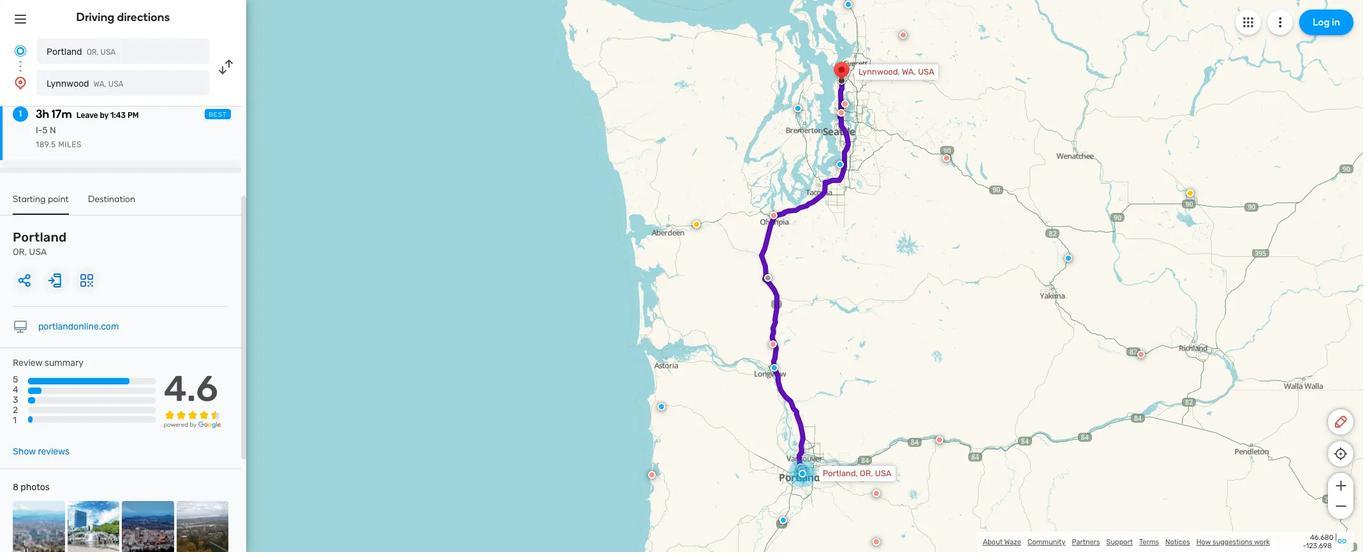 Task type: locate. For each thing, give the bounding box(es) containing it.
3h 17m leave by 1:43 pm
[[36, 107, 139, 121]]

location image
[[13, 75, 28, 91]]

0 horizontal spatial wa,
[[94, 80, 106, 89]]

usa inside lynnwood wa, usa
[[108, 80, 124, 89]]

-
[[1303, 542, 1306, 551]]

usa up 1:43 at the top left
[[108, 80, 124, 89]]

point
[[48, 194, 69, 205]]

portland,
[[823, 469, 858, 479]]

community link
[[1028, 538, 1066, 546]]

5 inside 5 4 3 2 1
[[13, 375, 18, 385]]

8
[[13, 482, 18, 493]]

0 vertical spatial 5
[[42, 125, 48, 136]]

how
[[1197, 538, 1211, 546]]

work
[[1254, 538, 1270, 546]]

0 vertical spatial police image
[[845, 1, 852, 8]]

1 horizontal spatial 5
[[42, 125, 48, 136]]

1 horizontal spatial 1
[[19, 108, 22, 119]]

1
[[19, 108, 22, 119], [13, 416, 17, 427]]

5 up 3 in the bottom left of the page
[[13, 375, 18, 385]]

wa,
[[902, 67, 916, 77], [94, 80, 106, 89]]

starting
[[13, 194, 46, 205]]

lynnwood, wa, usa
[[859, 67, 935, 77]]

or,
[[87, 48, 99, 57], [13, 247, 27, 258], [860, 469, 873, 479]]

0 horizontal spatial or,
[[13, 247, 27, 258]]

189.5
[[36, 140, 56, 149]]

road closed image
[[900, 31, 907, 39], [1138, 351, 1145, 359], [797, 464, 805, 472], [798, 467, 806, 475], [648, 472, 656, 479], [873, 490, 880, 498]]

1 left 3h
[[19, 108, 22, 119]]

1 vertical spatial 1
[[13, 416, 17, 427]]

best
[[209, 111, 227, 119]]

or, up lynnwood wa, usa
[[87, 48, 99, 57]]

portland up lynnwood
[[47, 47, 82, 57]]

portland
[[47, 47, 82, 57], [13, 230, 67, 245]]

notices
[[1166, 538, 1190, 546]]

1 horizontal spatial wa,
[[902, 67, 916, 77]]

image 3 of portland, portland image
[[122, 502, 174, 553]]

hazard image
[[693, 221, 701, 228]]

wa, right lynnwood,
[[902, 67, 916, 77]]

17m
[[52, 107, 72, 121]]

usa down driving
[[101, 48, 116, 57]]

image 1 of portland, portland image
[[13, 502, 65, 553]]

current location image
[[13, 43, 28, 59]]

portland or, usa
[[47, 47, 116, 57], [13, 230, 67, 258]]

0 horizontal spatial police image
[[771, 364, 778, 372]]

5
[[42, 125, 48, 136], [13, 375, 18, 385]]

0 horizontal spatial 1
[[13, 416, 17, 427]]

usa
[[101, 48, 116, 57], [918, 67, 935, 77], [108, 80, 124, 89], [29, 247, 47, 258], [875, 469, 892, 479]]

wa, up by
[[94, 80, 106, 89]]

image 4 of portland, portland image
[[176, 502, 228, 553]]

about waze community partners support terms notices how suggestions work
[[983, 538, 1270, 546]]

portland down the starting point button
[[13, 230, 67, 245]]

police image
[[794, 105, 802, 112], [836, 161, 844, 168], [658, 403, 665, 411], [780, 517, 787, 524]]

46.680
[[1311, 534, 1334, 542]]

2 horizontal spatial police image
[[1065, 255, 1073, 262]]

1 vertical spatial portland or, usa
[[13, 230, 67, 258]]

link image
[[1337, 536, 1348, 546]]

n
[[50, 125, 56, 136]]

0 vertical spatial 1
[[19, 108, 22, 119]]

zoom out image
[[1333, 499, 1349, 514]]

summary
[[45, 358, 84, 369]]

1 horizontal spatial police image
[[845, 1, 852, 8]]

1 vertical spatial 5
[[13, 375, 18, 385]]

0 vertical spatial wa,
[[902, 67, 916, 77]]

review
[[13, 358, 42, 369]]

wa, inside lynnwood wa, usa
[[94, 80, 106, 89]]

portland or, usa down the starting point button
[[13, 230, 67, 258]]

suggestions
[[1213, 538, 1253, 546]]

destination
[[88, 194, 135, 205]]

1 vertical spatial wa,
[[94, 80, 106, 89]]

1 horizontal spatial or,
[[87, 48, 99, 57]]

0 horizontal spatial 5
[[13, 375, 18, 385]]

terms
[[1140, 538, 1159, 546]]

or, right portland,
[[860, 469, 873, 479]]

road closed image
[[842, 100, 849, 108], [838, 109, 845, 117], [943, 154, 951, 162], [770, 212, 778, 219], [769, 341, 777, 348], [936, 436, 944, 444], [873, 539, 880, 546]]

zoom in image
[[1333, 479, 1349, 494]]

pm
[[128, 111, 139, 120]]

1 vertical spatial or,
[[13, 247, 27, 258]]

computer image
[[13, 320, 28, 335]]

portland or, usa up lynnwood wa, usa
[[47, 47, 116, 57]]

i-
[[36, 125, 42, 136]]

46.680 | -123.698
[[1303, 534, 1337, 551]]

2 horizontal spatial or,
[[860, 469, 873, 479]]

support link
[[1107, 538, 1133, 546]]

portlandonline.com link
[[38, 322, 119, 332]]

show reviews
[[13, 447, 70, 458]]

i-5 n 189.5 miles
[[36, 125, 82, 149]]

5 left n
[[42, 125, 48, 136]]

1 down 3 in the bottom left of the page
[[13, 416, 17, 427]]

or, down the starting point button
[[13, 247, 27, 258]]

police image
[[845, 1, 852, 8], [1065, 255, 1073, 262], [771, 364, 778, 372]]



Task type: describe. For each thing, give the bounding box(es) containing it.
accident image
[[764, 274, 772, 282]]

by
[[100, 111, 109, 120]]

1 vertical spatial portland
[[13, 230, 67, 245]]

directions
[[117, 10, 170, 24]]

lynnwood
[[47, 78, 89, 89]]

waze
[[1005, 538, 1021, 546]]

destination button
[[88, 194, 135, 214]]

review summary
[[13, 358, 84, 369]]

5 4 3 2 1
[[13, 375, 18, 427]]

1:43
[[110, 111, 126, 120]]

partners
[[1072, 538, 1100, 546]]

notices link
[[1166, 538, 1190, 546]]

usa right lynnwood,
[[918, 67, 935, 77]]

starting point button
[[13, 194, 69, 215]]

lynnwood,
[[859, 67, 900, 77]]

miles
[[58, 140, 82, 149]]

0 vertical spatial or,
[[87, 48, 99, 57]]

1 vertical spatial police image
[[1065, 255, 1073, 262]]

0 vertical spatial portland
[[47, 47, 82, 57]]

driving directions
[[76, 10, 170, 24]]

5 inside the "i-5 n 189.5 miles"
[[42, 125, 48, 136]]

how suggestions work link
[[1197, 538, 1270, 546]]

4.6
[[164, 368, 218, 410]]

driving
[[76, 10, 114, 24]]

hazard image
[[1187, 189, 1194, 197]]

wa, for lynnwood,
[[902, 67, 916, 77]]

about
[[983, 538, 1003, 546]]

portlandonline.com
[[38, 322, 119, 332]]

3
[[13, 395, 18, 406]]

usa down the starting point button
[[29, 247, 47, 258]]

0 vertical spatial portland or, usa
[[47, 47, 116, 57]]

pencil image
[[1334, 415, 1349, 430]]

3h
[[36, 107, 49, 121]]

usa right portland,
[[875, 469, 892, 479]]

terms link
[[1140, 538, 1159, 546]]

2 vertical spatial or,
[[860, 469, 873, 479]]

|
[[1336, 534, 1337, 542]]

partners link
[[1072, 538, 1100, 546]]

wa, for lynnwood
[[94, 80, 106, 89]]

123.698
[[1306, 542, 1332, 551]]

image 2 of portland, portland image
[[67, 502, 119, 553]]

lynnwood wa, usa
[[47, 78, 124, 89]]

4
[[13, 385, 18, 396]]

show
[[13, 447, 36, 458]]

support
[[1107, 538, 1133, 546]]

starting point
[[13, 194, 69, 205]]

reviews
[[38, 447, 70, 458]]

photos
[[21, 482, 50, 493]]

2 vertical spatial police image
[[771, 364, 778, 372]]

portland, or, usa
[[823, 469, 892, 479]]

1 inside 5 4 3 2 1
[[13, 416, 17, 427]]

about waze link
[[983, 538, 1021, 546]]

8 photos
[[13, 482, 50, 493]]

community
[[1028, 538, 1066, 546]]

2
[[13, 405, 18, 416]]

leave
[[76, 111, 98, 120]]



Task type: vqa. For each thing, say whether or not it's contained in the screenshot.
'To' to the middle
no



